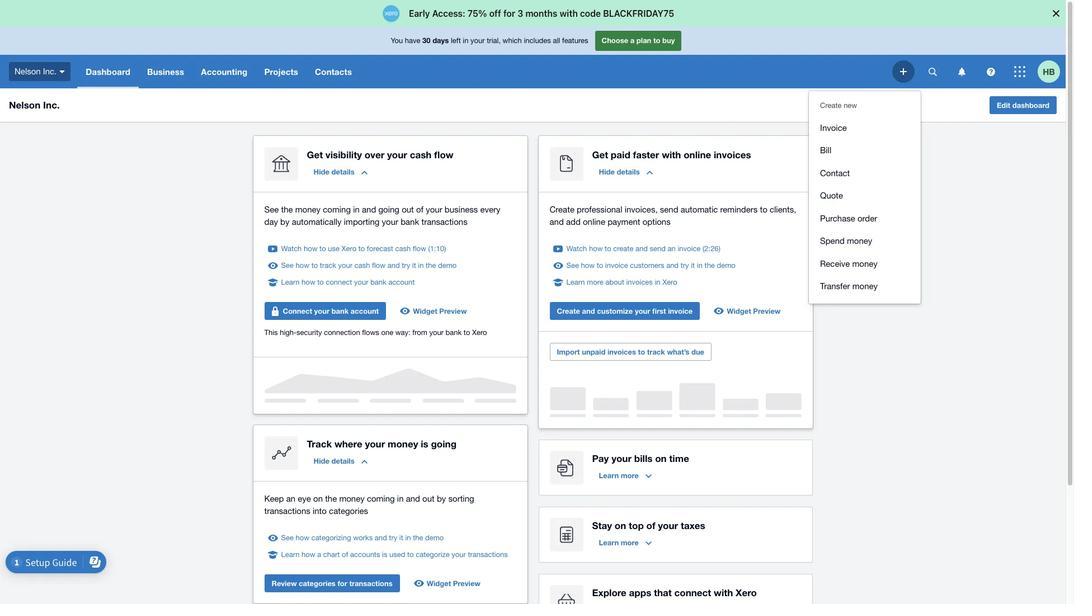 Task type: vqa. For each thing, say whether or not it's contained in the screenshot.
Get paid faster with online invoices
yes



Task type: describe. For each thing, give the bounding box(es) containing it.
learn how a chart of accounts is used to categorize your transactions
[[281, 551, 508, 559]]

bank inside "link"
[[370, 278, 387, 286]]

choose a plan to buy
[[602, 36, 675, 45]]

svg image
[[900, 68, 907, 75]]

add
[[566, 217, 581, 227]]

bank inside see the money coming in and going out of your business every day by automatically importing your bank transactions
[[401, 217, 419, 227]]

the inside 'link'
[[413, 534, 423, 542]]

to inside create professional invoices, send automatic reminders to clients, and add online payment options
[[760, 205, 768, 214]]

watch how to create and send an invoice (2:26)
[[567, 245, 721, 253]]

banking icon image
[[264, 147, 298, 181]]

by inside see the money coming in and going out of your business every day by automatically importing your bank transactions
[[280, 217, 290, 227]]

create and customize your first invoice
[[557, 307, 693, 316]]

track inside button
[[647, 347, 665, 356]]

review
[[272, 579, 297, 588]]

to right used
[[407, 551, 414, 559]]

projects
[[264, 67, 298, 77]]

see how to invoice customers and try it in the demo link
[[567, 260, 736, 271]]

preview for get visibility over your cash flow
[[439, 307, 467, 316]]

chart
[[323, 551, 340, 559]]

and inside 'link'
[[388, 261, 400, 270]]

learn down stay
[[599, 538, 619, 547]]

out inside keep an eye on the money coming in and out by sorting transactions into categories
[[423, 494, 435, 504]]

2 vertical spatial on
[[615, 520, 626, 532]]

nelson inside popup button
[[15, 66, 41, 76]]

demo inside see how categorizing works and try it in the demo 'link'
[[425, 534, 444, 542]]

every
[[480, 205, 501, 214]]

in inside see how to invoice customers and try it in the demo link
[[697, 261, 703, 270]]

learn more button for on
[[592, 534, 658, 552]]

more for on
[[621, 538, 639, 547]]

dashboard link
[[77, 55, 139, 88]]

your inside "link"
[[354, 278, 368, 286]]

coming inside see the money coming in and going out of your business every day by automatically importing your bank transactions
[[323, 205, 351, 214]]

apps
[[629, 587, 651, 599]]

in inside see how to track your cash flow and try it in the demo 'link'
[[418, 261, 424, 270]]

account inside button
[[351, 307, 379, 316]]

contacts button
[[307, 55, 360, 88]]

see for see how to invoice customers and try it in the demo
[[567, 261, 579, 270]]

have
[[405, 37, 420, 45]]

connect for with
[[675, 587, 711, 599]]

your right importing
[[382, 217, 398, 227]]

how for works
[[296, 534, 309, 542]]

sorting
[[448, 494, 474, 504]]

the inside keep an eye on the money coming in and out by sorting transactions into categories
[[325, 494, 337, 504]]

track money icon image
[[264, 436, 298, 470]]

get visibility over your cash flow
[[307, 149, 454, 161]]

transactions inside button
[[349, 579, 393, 588]]

receive money
[[820, 259, 878, 268]]

track inside 'link'
[[320, 261, 336, 270]]

security
[[297, 328, 322, 337]]

customize
[[597, 307, 633, 316]]

1 vertical spatial invoice
[[605, 261, 628, 270]]

see for see how to track your cash flow and try it in the demo
[[281, 261, 294, 270]]

navigation containing dashboard
[[77, 55, 892, 88]]

receive money link
[[809, 253, 921, 275]]

connect your bank account button
[[264, 302, 386, 320]]

categories inside keep an eye on the money coming in and out by sorting transactions into categories
[[329, 506, 368, 516]]

flow inside 'link'
[[372, 261, 386, 270]]

transactions inside keep an eye on the money coming in and out by sorting transactions into categories
[[264, 506, 310, 516]]

create for create and customize your first invoice
[[557, 307, 580, 316]]

is inside "learn how a chart of accounts is used to categorize your transactions" link
[[382, 551, 387, 559]]

the inside 'link'
[[426, 261, 436, 270]]

hide details for paid
[[599, 167, 640, 176]]

hide details button for visibility
[[307, 163, 374, 181]]

automatic
[[681, 205, 718, 214]]

connect your bank account
[[283, 307, 379, 316]]

widget for invoices
[[727, 307, 751, 316]]

dashboard
[[1013, 101, 1050, 110]]

import unpaid invoices to track what's due
[[557, 347, 704, 356]]

your right where
[[365, 438, 385, 450]]

(2:26)
[[703, 245, 721, 253]]

1 vertical spatial a
[[317, 551, 321, 559]]

eye
[[298, 494, 311, 504]]

get for get paid faster with online invoices
[[592, 149, 608, 161]]

to left create
[[605, 245, 611, 253]]

hide for paid
[[599, 167, 615, 176]]

use
[[328, 245, 340, 253]]

and right customers
[[666, 261, 679, 270]]

money right where
[[388, 438, 418, 450]]

keep an eye on the money coming in and out by sorting transactions into categories
[[264, 494, 474, 516]]

it inside see how to invoice customers and try it in the demo link
[[691, 261, 695, 270]]

transactions right categorize
[[468, 551, 508, 559]]

keep
[[264, 494, 284, 504]]

accounting
[[201, 67, 248, 77]]

svg image inside nelson inc. popup button
[[59, 70, 65, 73]]

by inside keep an eye on the money coming in and out by sorting transactions into categories
[[437, 494, 446, 504]]

connect for your
[[326, 278, 352, 286]]

learn how to connect your bank account
[[281, 278, 415, 286]]

your right from
[[429, 328, 444, 337]]

widget preview button for flow
[[395, 302, 474, 320]]

pay
[[592, 453, 609, 464]]

1 horizontal spatial an
[[668, 245, 676, 253]]

details for paid
[[617, 167, 640, 176]]

spend money
[[820, 236, 873, 246]]

demo inside see how to invoice customers and try it in the demo link
[[717, 261, 736, 270]]

receive
[[820, 259, 850, 268]]

from
[[413, 328, 427, 337]]

your left taxes
[[658, 520, 678, 532]]

try inside 'link'
[[402, 261, 410, 270]]

how for use
[[304, 245, 318, 253]]

the inside see the money coming in and going out of your business every day by automatically importing your bank transactions
[[281, 205, 293, 214]]

order
[[858, 213, 877, 223]]

money down spend money link on the right top of the page
[[852, 259, 878, 268]]

try inside 'link'
[[389, 534, 397, 542]]

you
[[391, 37, 403, 45]]

contact link
[[809, 162, 921, 185]]

on for the
[[313, 494, 323, 504]]

quote link
[[809, 185, 921, 207]]

1 vertical spatial inc.
[[43, 99, 60, 111]]

way:
[[395, 328, 411, 337]]

hide details for visibility
[[314, 167, 355, 176]]

your inside 'link'
[[338, 261, 353, 270]]

dashboard
[[86, 67, 130, 77]]

accounts
[[350, 551, 380, 559]]

categorizing
[[311, 534, 351, 542]]

create and customize your first invoice button
[[550, 302, 700, 320]]

the down (2:26)
[[705, 261, 715, 270]]

payment
[[608, 217, 640, 227]]

going inside see the money coming in and going out of your business every day by automatically importing your bank transactions
[[379, 205, 399, 214]]

contact
[[820, 168, 850, 178]]

hide for where
[[314, 457, 330, 466]]

money down purchase order link
[[847, 236, 873, 246]]

spend money link
[[809, 230, 921, 253]]

your right over
[[387, 149, 407, 161]]

details for visibility
[[332, 167, 355, 176]]

create for create new
[[820, 101, 842, 110]]

1 horizontal spatial flow
[[413, 245, 426, 253]]

add-ons icon image
[[550, 585, 583, 604]]

contacts
[[315, 67, 352, 77]]

what's
[[667, 347, 690, 356]]

learn more about invoices in xero
[[567, 278, 677, 286]]

1 horizontal spatial with
[[714, 587, 733, 599]]

transactions inside see the money coming in and going out of your business every day by automatically importing your bank transactions
[[422, 217, 468, 227]]

hide details button for where
[[307, 452, 374, 470]]

widget preview for flow
[[413, 307, 467, 316]]

bill link
[[809, 139, 921, 162]]

all
[[553, 37, 560, 45]]

learn for accounts
[[281, 551, 300, 559]]

that
[[654, 587, 672, 599]]

how for connect
[[302, 278, 315, 286]]

watch how to use xero to forecast cash flow (1:10) link
[[281, 243, 446, 255]]

how for create
[[589, 245, 603, 253]]

in inside keep an eye on the money coming in and out by sorting transactions into categories
[[397, 494, 404, 504]]

one
[[381, 328, 393, 337]]

banner containing hb
[[0, 27, 1066, 304]]

get paid faster with online invoices
[[592, 149, 751, 161]]

learn down pay in the bottom of the page
[[599, 471, 619, 480]]

banking preview line graph image
[[264, 369, 516, 403]]

see the money coming in and going out of your business every day by automatically importing your bank transactions
[[264, 205, 501, 227]]

1 vertical spatial of
[[647, 520, 656, 532]]

this
[[264, 328, 278, 337]]

choose
[[602, 36, 628, 45]]

widget preview button for invoices
[[709, 302, 788, 320]]

a inside banner
[[630, 36, 635, 45]]

an inside keep an eye on the money coming in and out by sorting transactions into categories
[[286, 494, 295, 504]]

learn more for on
[[599, 538, 639, 547]]

learn for bank
[[281, 278, 300, 286]]

get for get visibility over your cash flow
[[307, 149, 323, 161]]

transfer
[[820, 281, 850, 291]]

used
[[389, 551, 405, 559]]

invoices inside button
[[608, 347, 636, 356]]

and inside see the money coming in and going out of your business every day by automatically importing your bank transactions
[[362, 205, 376, 214]]

learn more for your
[[599, 471, 639, 480]]

1 vertical spatial send
[[650, 245, 666, 253]]

left
[[451, 37, 461, 45]]

your left the business
[[426, 205, 442, 214]]

this high-security connection flows one way: from your bank to xero
[[264, 328, 487, 337]]

first
[[652, 307, 666, 316]]

hide details button for paid
[[592, 163, 659, 181]]

edit dashboard button
[[990, 96, 1057, 114]]

clients,
[[770, 205, 796, 214]]

watch how to use xero to forecast cash flow (1:10)
[[281, 245, 446, 253]]

works
[[353, 534, 373, 542]]

to up see how to track your cash flow and try it in the demo
[[358, 245, 365, 253]]

for
[[338, 579, 347, 588]]

out inside see the money coming in and going out of your business every day by automatically importing your bank transactions
[[402, 205, 414, 214]]

edit dashboard
[[997, 101, 1050, 110]]

create new
[[820, 101, 857, 110]]

visibility
[[326, 149, 362, 161]]

demo inside see how to track your cash flow and try it in the demo 'link'
[[438, 261, 457, 270]]

bank right from
[[446, 328, 462, 337]]

options
[[643, 217, 671, 227]]

(1:10)
[[428, 245, 446, 253]]



Task type: locate. For each thing, give the bounding box(es) containing it.
how inside watch how to use xero to forecast cash flow (1:10) link
[[304, 245, 318, 253]]

hb button
[[1038, 55, 1066, 88]]

out left sorting
[[423, 494, 435, 504]]

2 vertical spatial flow
[[372, 261, 386, 270]]

preview
[[439, 307, 467, 316], [753, 307, 781, 316], [453, 579, 481, 588]]

on up into at the left of the page
[[313, 494, 323, 504]]

the
[[281, 205, 293, 214], [426, 261, 436, 270], [705, 261, 715, 270], [325, 494, 337, 504], [413, 534, 423, 542]]

hide details button down where
[[307, 452, 374, 470]]

an left 'eye'
[[286, 494, 295, 504]]

cash right over
[[410, 149, 432, 161]]

connect
[[283, 307, 312, 316]]

bills
[[634, 453, 653, 464]]

xero
[[342, 245, 356, 253], [663, 278, 677, 286], [472, 328, 487, 337], [736, 587, 757, 599]]

see inside see how categorizing works and try it in the demo 'link'
[[281, 534, 294, 542]]

0 vertical spatial out
[[402, 205, 414, 214]]

1 vertical spatial track
[[647, 347, 665, 356]]

0 vertical spatial online
[[684, 149, 711, 161]]

business
[[445, 205, 478, 214]]

demo down (2:26)
[[717, 261, 736, 270]]

learn inside "link"
[[281, 278, 300, 286]]

see down keep
[[281, 534, 294, 542]]

into
[[313, 506, 327, 516]]

2 horizontal spatial on
[[655, 453, 667, 464]]

an
[[668, 245, 676, 253], [286, 494, 295, 504]]

create left new
[[820, 101, 842, 110]]

0 vertical spatial invoices
[[714, 149, 751, 161]]

about
[[606, 278, 624, 286]]

learn more button down pay your bills on time
[[592, 467, 658, 485]]

1 vertical spatial nelson
[[9, 99, 40, 111]]

categories inside button
[[299, 579, 336, 588]]

transactions down keep
[[264, 506, 310, 516]]

1 horizontal spatial is
[[421, 438, 428, 450]]

0 horizontal spatial flow
[[372, 261, 386, 270]]

1 vertical spatial coming
[[367, 494, 395, 504]]

see for see the money coming in and going out of your business every day by automatically importing your bank transactions
[[264, 205, 279, 214]]

it inside see how categorizing works and try it in the demo 'link'
[[399, 534, 403, 542]]

dialog
[[0, 0, 1074, 27]]

categories
[[329, 506, 368, 516], [299, 579, 336, 588]]

to inside banner
[[653, 36, 661, 45]]

plan
[[637, 36, 651, 45]]

watch down the automatically
[[281, 245, 302, 253]]

cash
[[410, 149, 432, 161], [395, 245, 411, 253], [355, 261, 370, 270]]

money down receive money link
[[853, 281, 878, 291]]

0 vertical spatial track
[[320, 261, 336, 270]]

create inside list box
[[820, 101, 842, 110]]

1 vertical spatial online
[[583, 217, 605, 227]]

account inside "link"
[[389, 278, 415, 286]]

0 vertical spatial nelson
[[15, 66, 41, 76]]

inc.
[[43, 66, 57, 76], [43, 99, 60, 111]]

hb
[[1043, 66, 1055, 76]]

1 vertical spatial learn more button
[[592, 534, 658, 552]]

learn how to connect your bank account link
[[281, 277, 415, 288]]

details down paid
[[617, 167, 640, 176]]

connect up connect your bank account on the bottom left of the page
[[326, 278, 352, 286]]

more down pay your bills on time
[[621, 471, 639, 480]]

spend
[[820, 236, 845, 246]]

to inside "link"
[[317, 278, 324, 286]]

nelson inc.
[[15, 66, 57, 76], [9, 99, 60, 111]]

list box containing invoice
[[809, 91, 921, 304]]

your right categorize
[[452, 551, 466, 559]]

purchase
[[820, 213, 855, 223]]

a left chart
[[317, 551, 321, 559]]

hide for visibility
[[314, 167, 330, 176]]

cash down watch how to use xero to forecast cash flow (1:10) link
[[355, 261, 370, 270]]

connect right that on the bottom right
[[675, 587, 711, 599]]

online
[[684, 149, 711, 161], [583, 217, 605, 227]]

0 vertical spatial account
[[389, 278, 415, 286]]

on left top
[[615, 520, 626, 532]]

to left use
[[320, 245, 326, 253]]

2 vertical spatial create
[[557, 307, 580, 316]]

invoices right unpaid
[[608, 347, 636, 356]]

0 vertical spatial going
[[379, 205, 399, 214]]

2 vertical spatial invoices
[[608, 347, 636, 356]]

1 vertical spatial by
[[437, 494, 446, 504]]

how inside the learn how to connect your bank account "link"
[[302, 278, 315, 286]]

more for your
[[621, 471, 639, 480]]

to up the learn more about invoices in xero
[[597, 261, 603, 270]]

see inside see how to invoice customers and try it in the demo link
[[567, 261, 579, 270]]

create new group
[[809, 111, 921, 304]]

how inside watch how to create and send an invoice (2:26) link
[[589, 245, 603, 253]]

see for see how categorizing works and try it in the demo
[[281, 534, 294, 542]]

watch how to create and send an invoice (2:26) link
[[567, 243, 721, 255]]

0 vertical spatial coming
[[323, 205, 351, 214]]

0 vertical spatial learn more
[[599, 471, 639, 480]]

to inside 'link'
[[311, 261, 318, 270]]

online down professional at top
[[583, 217, 605, 227]]

navigation
[[77, 55, 892, 88]]

on for time
[[655, 453, 667, 464]]

0 vertical spatial of
[[416, 205, 424, 214]]

your left first
[[635, 307, 650, 316]]

bill
[[820, 145, 832, 155]]

learn more button for your
[[592, 467, 658, 485]]

1 horizontal spatial coming
[[367, 494, 395, 504]]

1 horizontal spatial get
[[592, 149, 608, 161]]

cash inside 'link'
[[355, 261, 370, 270]]

1 learn more button from the top
[[592, 467, 658, 485]]

a left plan
[[630, 36, 635, 45]]

try up learn how a chart of accounts is used to categorize your transactions
[[389, 534, 397, 542]]

demo down (1:10)
[[438, 261, 457, 270]]

0 horizontal spatial a
[[317, 551, 321, 559]]

0 vertical spatial is
[[421, 438, 428, 450]]

invoices preview bar graph image
[[550, 383, 802, 417]]

banner
[[0, 27, 1066, 304]]

hide down paid
[[599, 167, 615, 176]]

of left the business
[[416, 205, 424, 214]]

inc. inside popup button
[[43, 66, 57, 76]]

details down the visibility
[[332, 167, 355, 176]]

0 vertical spatial on
[[655, 453, 667, 464]]

1 vertical spatial invoices
[[626, 278, 653, 286]]

0 horizontal spatial going
[[379, 205, 399, 214]]

0 vertical spatial send
[[660, 205, 678, 214]]

invoices down customers
[[626, 278, 653, 286]]

hide details button
[[307, 163, 374, 181], [592, 163, 659, 181], [307, 452, 374, 470]]

1 vertical spatial an
[[286, 494, 295, 504]]

0 horizontal spatial track
[[320, 261, 336, 270]]

how inside see how to track your cash flow and try it in the demo 'link'
[[296, 261, 309, 270]]

try right customers
[[681, 261, 689, 270]]

2 vertical spatial more
[[621, 538, 639, 547]]

1 learn more from the top
[[599, 471, 639, 480]]

1 vertical spatial categories
[[299, 579, 336, 588]]

projects button
[[256, 55, 307, 88]]

how inside "learn how a chart of accounts is used to categorize your transactions" link
[[302, 551, 315, 559]]

to up learn how to connect your bank account
[[311, 261, 318, 270]]

watch down add
[[567, 245, 587, 253]]

1 horizontal spatial out
[[423, 494, 435, 504]]

2 vertical spatial invoice
[[668, 307, 693, 316]]

your inside you have 30 days left in your trial, which includes all features
[[471, 37, 485, 45]]

learn more
[[599, 471, 639, 480], [599, 538, 639, 547]]

where
[[335, 438, 362, 450]]

1 vertical spatial going
[[431, 438, 457, 450]]

svg image
[[1014, 66, 1026, 77], [929, 67, 937, 76], [958, 67, 965, 76], [987, 67, 995, 76], [59, 70, 65, 73]]

money up the automatically
[[295, 205, 321, 214]]

to inside button
[[638, 347, 645, 356]]

see
[[264, 205, 279, 214], [281, 261, 294, 270], [567, 261, 579, 270], [281, 534, 294, 542]]

1 horizontal spatial by
[[437, 494, 446, 504]]

bills icon image
[[550, 451, 583, 485]]

get
[[307, 149, 323, 161], [592, 149, 608, 161]]

0 vertical spatial create
[[820, 101, 842, 110]]

2 watch from the left
[[567, 245, 587, 253]]

learn for xero
[[567, 278, 585, 286]]

1 watch from the left
[[281, 245, 302, 253]]

out left the business
[[402, 205, 414, 214]]

see inside see how to track your cash flow and try it in the demo 'link'
[[281, 261, 294, 270]]

transactions down the business
[[422, 217, 468, 227]]

track down use
[[320, 261, 336, 270]]

paid
[[611, 149, 630, 161]]

demo up categorize
[[425, 534, 444, 542]]

widget preview for invoices
[[727, 307, 781, 316]]

money up see how categorizing works and try it in the demo
[[339, 494, 365, 504]]

2 vertical spatial of
[[342, 551, 348, 559]]

create
[[820, 101, 842, 110], [550, 205, 575, 214], [557, 307, 580, 316]]

going
[[379, 205, 399, 214], [431, 438, 457, 450]]

watch for get paid faster with online invoices
[[567, 245, 587, 253]]

details for where
[[332, 457, 355, 466]]

on right "bills" at right
[[655, 453, 667, 464]]

1 vertical spatial connect
[[675, 587, 711, 599]]

0 vertical spatial inc.
[[43, 66, 57, 76]]

create up import
[[557, 307, 580, 316]]

taxes icon image
[[550, 518, 583, 552]]

2 horizontal spatial of
[[647, 520, 656, 532]]

to left what's
[[638, 347, 645, 356]]

1 horizontal spatial connect
[[675, 587, 711, 599]]

hide down track
[[314, 457, 330, 466]]

1 horizontal spatial on
[[615, 520, 626, 532]]

invoice inside button
[[668, 307, 693, 316]]

send inside create professional invoices, send automatic reminders to clients, and add online payment options
[[660, 205, 678, 214]]

review categories for transactions
[[272, 579, 393, 588]]

you have 30 days left in your trial, which includes all features
[[391, 36, 588, 45]]

hide details down paid
[[599, 167, 640, 176]]

see inside see the money coming in and going out of your business every day by automatically importing your bank transactions
[[264, 205, 279, 214]]

0 vertical spatial categories
[[329, 506, 368, 516]]

it right customers
[[691, 261, 695, 270]]

and up importing
[[362, 205, 376, 214]]

includes
[[524, 37, 551, 45]]

2 get from the left
[[592, 149, 608, 161]]

the up into at the left of the page
[[325, 494, 337, 504]]

1 horizontal spatial track
[[647, 347, 665, 356]]

0 vertical spatial cash
[[410, 149, 432, 161]]

connection
[[324, 328, 360, 337]]

bank inside button
[[332, 307, 349, 316]]

learn up "connect"
[[281, 278, 300, 286]]

and down 'forecast'
[[388, 261, 400, 270]]

1 horizontal spatial of
[[416, 205, 424, 214]]

0 horizontal spatial is
[[382, 551, 387, 559]]

connect inside "link"
[[326, 278, 352, 286]]

invoice left (2:26)
[[678, 245, 701, 253]]

your right "connect"
[[314, 307, 330, 316]]

automatically
[[292, 217, 342, 227]]

0 horizontal spatial an
[[286, 494, 295, 504]]

learn more down stay
[[599, 538, 639, 547]]

money inside see the money coming in and going out of your business every day by automatically importing your bank transactions
[[295, 205, 321, 214]]

on inside keep an eye on the money coming in and out by sorting transactions into categories
[[313, 494, 323, 504]]

and left sorting
[[406, 494, 420, 504]]

create inside create professional invoices, send automatic reminders to clients, and add online payment options
[[550, 205, 575, 214]]

1 horizontal spatial try
[[402, 261, 410, 270]]

hide details for where
[[314, 457, 355, 466]]

2 horizontal spatial it
[[691, 261, 695, 270]]

stay on top of your taxes
[[592, 520, 705, 532]]

purchase order
[[820, 213, 877, 223]]

trial,
[[487, 37, 501, 45]]

an up see how to invoice customers and try it in the demo at the top of page
[[668, 245, 676, 253]]

coming up the automatically
[[323, 205, 351, 214]]

money inside keep an eye on the money coming in and out by sorting transactions into categories
[[339, 494, 365, 504]]

hide details button down paid
[[592, 163, 659, 181]]

how for chart
[[302, 551, 315, 559]]

of right top
[[647, 520, 656, 532]]

1 horizontal spatial account
[[389, 278, 415, 286]]

stay
[[592, 520, 612, 532]]

in inside you have 30 days left in your trial, which includes all features
[[463, 37, 469, 45]]

and inside button
[[582, 307, 595, 316]]

of
[[416, 205, 424, 214], [647, 520, 656, 532], [342, 551, 348, 559]]

0 vertical spatial connect
[[326, 278, 352, 286]]

1 vertical spatial nelson inc.
[[9, 99, 60, 111]]

by left sorting
[[437, 494, 446, 504]]

with
[[662, 149, 681, 161], [714, 587, 733, 599]]

try
[[402, 261, 410, 270], [681, 261, 689, 270], [389, 534, 397, 542]]

send
[[660, 205, 678, 214], [650, 245, 666, 253]]

taxes
[[681, 520, 705, 532]]

list box
[[809, 91, 921, 304]]

0 vertical spatial learn more button
[[592, 467, 658, 485]]

0 horizontal spatial get
[[307, 149, 323, 161]]

0 horizontal spatial account
[[351, 307, 379, 316]]

1 vertical spatial account
[[351, 307, 379, 316]]

1 vertical spatial more
[[621, 471, 639, 480]]

see up "connect"
[[281, 261, 294, 270]]

learn left about
[[567, 278, 585, 286]]

see how to invoice customers and try it in the demo
[[567, 261, 736, 270]]

2 vertical spatial cash
[[355, 261, 370, 270]]

0 vertical spatial more
[[587, 278, 604, 286]]

your up learn how to connect your bank account
[[338, 261, 353, 270]]

and inside keep an eye on the money coming in and out by sorting transactions into categories
[[406, 494, 420, 504]]

details
[[332, 167, 355, 176], [617, 167, 640, 176], [332, 457, 355, 466]]

in inside learn more about invoices in xero link
[[655, 278, 661, 286]]

0 horizontal spatial connect
[[326, 278, 352, 286]]

send up options
[[660, 205, 678, 214]]

0 horizontal spatial out
[[402, 205, 414, 214]]

1 vertical spatial on
[[313, 494, 323, 504]]

in inside see the money coming in and going out of your business every day by automatically importing your bank transactions
[[353, 205, 360, 214]]

how inside see how categorizing works and try it in the demo 'link'
[[296, 534, 309, 542]]

0 horizontal spatial online
[[583, 217, 605, 227]]

and up customers
[[636, 245, 648, 253]]

invoice link
[[809, 117, 921, 139]]

invoices icon image
[[550, 147, 583, 181]]

flows
[[362, 328, 379, 337]]

create for create professional invoices, send automatic reminders to clients, and add online payment options
[[550, 205, 575, 214]]

2 learn more button from the top
[[592, 534, 658, 552]]

0 horizontal spatial with
[[662, 149, 681, 161]]

learn more button down top
[[592, 534, 658, 552]]

edit
[[997, 101, 1011, 110]]

learn how a chart of accounts is used to categorize your transactions link
[[281, 549, 508, 561]]

and inside create professional invoices, send automatic reminders to clients, and add online payment options
[[550, 217, 564, 227]]

create up add
[[550, 205, 575, 214]]

2 horizontal spatial flow
[[434, 149, 454, 161]]

the up the automatically
[[281, 205, 293, 214]]

hide details down where
[[314, 457, 355, 466]]

business
[[147, 67, 184, 77]]

1 vertical spatial is
[[382, 551, 387, 559]]

online inside create professional invoices, send automatic reminders to clients, and add online payment options
[[583, 217, 605, 227]]

to left "buy"
[[653, 36, 661, 45]]

get left paid
[[592, 149, 608, 161]]

1 vertical spatial out
[[423, 494, 435, 504]]

the down (1:10)
[[426, 261, 436, 270]]

see how to track your cash flow and try it in the demo link
[[281, 260, 457, 271]]

0 vertical spatial nelson inc.
[[15, 66, 57, 76]]

your left trial, on the top
[[471, 37, 485, 45]]

over
[[365, 149, 385, 161]]

preview for get paid faster with online invoices
[[753, 307, 781, 316]]

how for invoice
[[581, 261, 595, 270]]

see how categorizing works and try it in the demo
[[281, 534, 444, 542]]

widget for flow
[[413, 307, 437, 316]]

nelson inc. inside popup button
[[15, 66, 57, 76]]

2 horizontal spatial try
[[681, 261, 689, 270]]

to up connect your bank account button
[[317, 278, 324, 286]]

it down watch how to use xero to forecast cash flow (1:10) link
[[412, 261, 416, 270]]

0 horizontal spatial try
[[389, 534, 397, 542]]

invoices
[[714, 149, 751, 161], [626, 278, 653, 286], [608, 347, 636, 356]]

transactions right for
[[349, 579, 393, 588]]

coming inside keep an eye on the money coming in and out by sorting transactions into categories
[[367, 494, 395, 504]]

see up day
[[264, 205, 279, 214]]

hide details button down the visibility
[[307, 163, 374, 181]]

1 horizontal spatial online
[[684, 149, 711, 161]]

0 vertical spatial a
[[630, 36, 635, 45]]

watch for get visibility over your cash flow
[[281, 245, 302, 253]]

transfer money
[[820, 281, 878, 291]]

track
[[307, 438, 332, 450]]

to right from
[[464, 328, 470, 337]]

invoices,
[[625, 205, 658, 214]]

online right faster
[[684, 149, 711, 161]]

0 vertical spatial with
[[662, 149, 681, 161]]

hide down the visibility
[[314, 167, 330, 176]]

account up flows
[[351, 307, 379, 316]]

transfer money link
[[809, 275, 921, 298]]

0 horizontal spatial by
[[280, 217, 290, 227]]

and inside 'link'
[[375, 534, 387, 542]]

0 horizontal spatial coming
[[323, 205, 351, 214]]

due
[[692, 347, 704, 356]]

of inside see the money coming in and going out of your business every day by automatically importing your bank transactions
[[416, 205, 424, 214]]

invoice
[[820, 123, 847, 132]]

create inside create and customize your first invoice button
[[557, 307, 580, 316]]

0 vertical spatial invoice
[[678, 245, 701, 253]]

out
[[402, 205, 414, 214], [423, 494, 435, 504]]

quote
[[820, 191, 843, 200]]

days
[[433, 36, 449, 45]]

your right pay in the bottom of the page
[[612, 453, 632, 464]]

0 horizontal spatial watch
[[281, 245, 302, 253]]

1 horizontal spatial watch
[[567, 245, 587, 253]]

1 vertical spatial flow
[[413, 245, 426, 253]]

more down top
[[621, 538, 639, 547]]

1 get from the left
[[307, 149, 323, 161]]

1 vertical spatial with
[[714, 587, 733, 599]]

1 vertical spatial learn more
[[599, 538, 639, 547]]

buy
[[663, 36, 675, 45]]

1 vertical spatial cash
[[395, 245, 411, 253]]

features
[[562, 37, 588, 45]]

0 horizontal spatial it
[[399, 534, 403, 542]]

0 vertical spatial an
[[668, 245, 676, 253]]

coming up works
[[367, 494, 395, 504]]

by
[[280, 217, 290, 227], [437, 494, 446, 504]]

faster
[[633, 149, 659, 161]]

money
[[295, 205, 321, 214], [847, 236, 873, 246], [852, 259, 878, 268], [853, 281, 878, 291], [388, 438, 418, 450], [339, 494, 365, 504]]

reminders
[[720, 205, 758, 214]]

2 learn more from the top
[[599, 538, 639, 547]]

how inside see how to invoice customers and try it in the demo link
[[581, 261, 595, 270]]

1 horizontal spatial going
[[431, 438, 457, 450]]

it inside see how to track your cash flow and try it in the demo 'link'
[[412, 261, 416, 270]]

and left customize
[[582, 307, 595, 316]]

1 vertical spatial create
[[550, 205, 575, 214]]

0 vertical spatial flow
[[434, 149, 454, 161]]

track
[[320, 261, 336, 270], [647, 347, 665, 356]]

import
[[557, 347, 580, 356]]

of right chart
[[342, 551, 348, 559]]

see down add
[[567, 261, 579, 270]]

how for track
[[296, 261, 309, 270]]

1 horizontal spatial it
[[412, 261, 416, 270]]

hide details down the visibility
[[314, 167, 355, 176]]

in inside see how categorizing works and try it in the demo 'link'
[[405, 534, 411, 542]]



